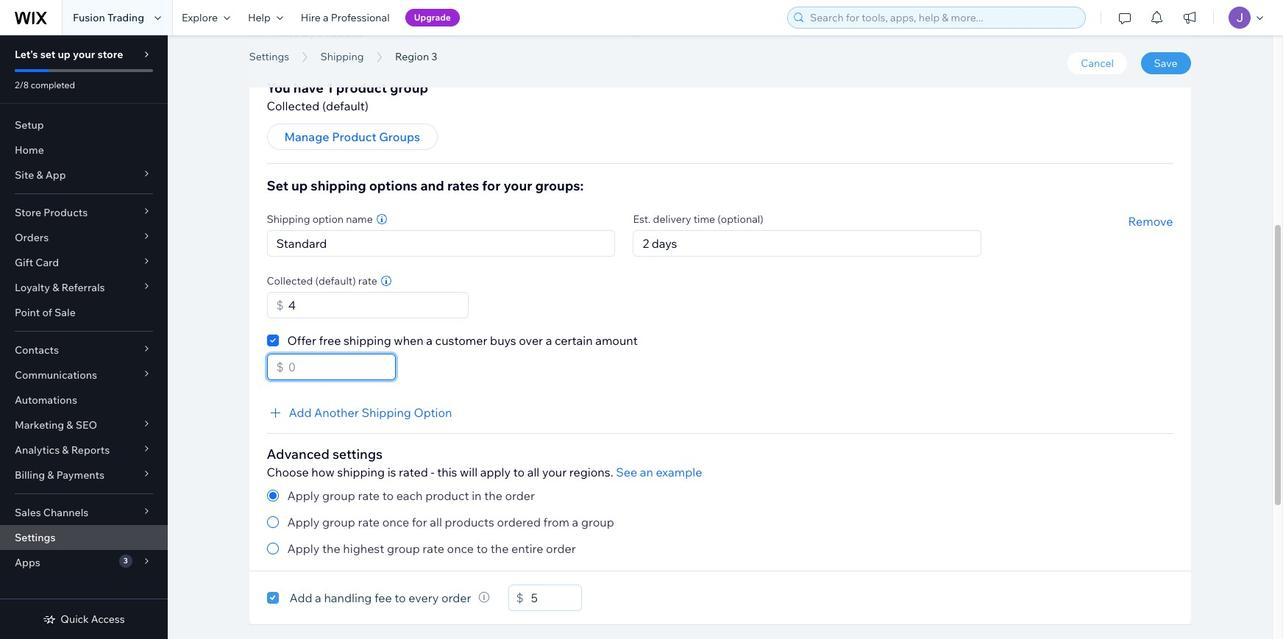 Task type: vqa. For each thing, say whether or not it's contained in the screenshot.
Project slug on the bottom of page
no



Task type: locate. For each thing, give the bounding box(es) containing it.
1 horizontal spatial for
[[482, 178, 501, 195]]

rates
[[447, 178, 479, 195]]

explore
[[182, 11, 218, 24]]

1 vertical spatial for
[[412, 515, 427, 530]]

(default) up free
[[315, 275, 356, 288]]

orders
[[15, 231, 49, 244]]

a left handling
[[315, 591, 321, 606]]

& left reports
[[62, 444, 69, 457]]

collected
[[267, 99, 320, 114], [267, 275, 313, 288]]

1 horizontal spatial once
[[447, 542, 474, 557]]

add left handling
[[290, 591, 312, 606]]

settings link
[[242, 49, 297, 64], [0, 525, 168, 551]]

0 horizontal spatial all
[[430, 515, 442, 530]]

1
[[327, 80, 333, 97]]

shipping down settings
[[337, 465, 385, 480]]

1 vertical spatial shipping
[[344, 334, 391, 348]]

1 vertical spatial your
[[504, 178, 532, 195]]

& for loyalty
[[52, 281, 59, 294]]

3 down hire a professional
[[344, 32, 360, 65]]

to right apply
[[514, 465, 525, 480]]

1 horizontal spatial product
[[425, 489, 469, 504]]

region down "hire"
[[249, 32, 338, 65]]

the right in
[[484, 489, 503, 504]]

a right "hire"
[[323, 11, 329, 24]]

marketing
[[15, 419, 64, 432]]

shipping inside "option"
[[344, 334, 391, 348]]

0 vertical spatial apply
[[287, 489, 320, 504]]

1 vertical spatial all
[[430, 515, 442, 530]]

& for billing
[[47, 469, 54, 482]]

for down apply group rate to each product in the order
[[412, 515, 427, 530]]

apply
[[287, 489, 320, 504], [287, 515, 320, 530], [287, 542, 320, 557]]

order left info tooltip icon
[[442, 591, 471, 606]]

analytics
[[15, 444, 60, 457]]

apply the highest group rate once to the entire order
[[287, 542, 576, 557]]

automations
[[15, 394, 77, 407]]

1 vertical spatial collected
[[267, 275, 313, 288]]

2 vertical spatial order
[[442, 591, 471, 606]]

0 vertical spatial up
[[58, 48, 71, 61]]

2 apply from the top
[[287, 515, 320, 530]]

0 vertical spatial settings
[[249, 50, 289, 63]]

& right billing
[[47, 469, 54, 482]]

1 horizontal spatial settings link
[[242, 49, 297, 64]]

(default) down 1
[[322, 99, 369, 114]]

add left another
[[289, 406, 312, 421]]

settings link down "channels"
[[0, 525, 168, 551]]

once down products
[[447, 542, 474, 557]]

2 vertical spatial your
[[542, 465, 567, 480]]

rate for collected (default) rate
[[358, 275, 377, 288]]

settings down sales
[[15, 531, 56, 545]]

shipping up 1
[[321, 50, 364, 63]]

e.g., 3 - 5 business days field
[[638, 231, 977, 256]]

region 3 down upgrade button
[[395, 50, 438, 63]]

contacts
[[15, 344, 59, 357]]

(default)
[[322, 99, 369, 114], [315, 275, 356, 288]]

name
[[346, 213, 373, 226]]

& left 'seo'
[[66, 419, 73, 432]]

& right loyalty
[[52, 281, 59, 294]]

0 vertical spatial order
[[505, 489, 535, 504]]

1 vertical spatial shipping
[[267, 213, 310, 226]]

advanced
[[267, 446, 330, 463]]

site & app button
[[0, 163, 168, 188]]

shipping inside shipping link
[[321, 50, 364, 63]]

0 horizontal spatial your
[[73, 48, 95, 61]]

a right the over
[[546, 334, 552, 348]]

an
[[640, 465, 653, 480]]

settings
[[249, 50, 289, 63], [15, 531, 56, 545]]

add for add another shipping option
[[289, 406, 312, 421]]

apps
[[15, 556, 40, 570]]

region 3 down "hire"
[[249, 32, 360, 65]]

apply group rate once for all products ordered from a group
[[287, 515, 614, 530]]

1 collected from the top
[[267, 99, 320, 114]]

all up apply the highest group rate once to the entire order
[[430, 515, 442, 530]]

to down products
[[477, 542, 488, 557]]

collected up the offer
[[267, 275, 313, 288]]

0 vertical spatial add
[[289, 406, 312, 421]]

customer
[[435, 334, 488, 348]]

(default) inside you have 1 product group collected (default)
[[322, 99, 369, 114]]

offer
[[287, 334, 316, 348]]

your left "store"
[[73, 48, 95, 61]]

help
[[248, 11, 271, 24]]

rated
[[399, 465, 428, 480]]

options
[[369, 178, 418, 195]]

rate for apply group rate once for all products ordered from a group
[[358, 515, 380, 530]]

1 vertical spatial apply
[[287, 515, 320, 530]]

collected down you at the top
[[267, 99, 320, 114]]

shipping up option
[[311, 178, 366, 195]]

to left the each
[[382, 489, 394, 504]]

to
[[514, 465, 525, 480], [382, 489, 394, 504], [477, 542, 488, 557], [395, 591, 406, 606]]

see an example button
[[616, 464, 702, 482]]

1 horizontal spatial order
[[505, 489, 535, 504]]

0 vertical spatial all
[[527, 465, 540, 480]]

1 horizontal spatial 3
[[344, 32, 360, 65]]

None field
[[270, 18, 608, 47]]

1 vertical spatial settings
[[15, 531, 56, 545]]

to inside advanced settings choose how shipping is rated - this will apply to all your regions. see an example
[[514, 465, 525, 480]]

2 horizontal spatial 3
[[432, 50, 438, 63]]

shipping link
[[313, 49, 371, 64]]

0 vertical spatial for
[[482, 178, 501, 195]]

once down the each
[[382, 515, 409, 530]]

the left entire
[[491, 542, 509, 557]]

all inside option group
[[430, 515, 442, 530]]

analytics & reports
[[15, 444, 110, 457]]

0 vertical spatial your
[[73, 48, 95, 61]]

0 horizontal spatial product
[[336, 80, 387, 97]]

shipping for free
[[344, 334, 391, 348]]

region down upgrade button
[[395, 50, 429, 63]]

option
[[414, 406, 452, 421]]

0 horizontal spatial region
[[249, 32, 338, 65]]

apply for apply the highest group rate once to the entire order
[[287, 542, 320, 557]]

shipping right free
[[344, 334, 391, 348]]

settings up you at the top
[[249, 50, 289, 63]]

app
[[45, 169, 66, 182]]

2 collected from the top
[[267, 275, 313, 288]]

each
[[396, 489, 423, 504]]

2 vertical spatial apply
[[287, 542, 320, 557]]

once
[[382, 515, 409, 530], [447, 542, 474, 557]]

for right "rates"
[[482, 178, 501, 195]]

1 vertical spatial add
[[290, 591, 312, 606]]

0 vertical spatial product
[[336, 80, 387, 97]]

delivery
[[653, 213, 691, 226]]

est. delivery time (optional)
[[633, 213, 764, 226]]

1 horizontal spatial your
[[504, 178, 532, 195]]

1 vertical spatial up
[[291, 178, 308, 195]]

every
[[409, 591, 439, 606]]

the for apply the highest group rate once to the entire order
[[491, 542, 509, 557]]

help button
[[239, 0, 292, 35]]

rate up highest
[[358, 515, 380, 530]]

0 horizontal spatial region 3
[[249, 32, 360, 65]]

of
[[42, 306, 52, 319]]

all right apply
[[527, 465, 540, 480]]

shipping inside add another shipping option button
[[362, 406, 411, 421]]

1 apply from the top
[[287, 489, 320, 504]]

choose
[[267, 465, 309, 480]]

0 vertical spatial once
[[382, 515, 409, 530]]

None text field
[[284, 293, 464, 318]]

to right fee
[[395, 591, 406, 606]]

2 vertical spatial shipping
[[337, 465, 385, 480]]

all
[[527, 465, 540, 480], [430, 515, 442, 530]]

0 horizontal spatial 3
[[123, 556, 128, 566]]

shipping down set
[[267, 213, 310, 226]]

& right site in the top of the page
[[36, 169, 43, 182]]

referrals
[[61, 281, 105, 294]]

0 horizontal spatial settings link
[[0, 525, 168, 551]]

0 vertical spatial shipping
[[321, 50, 364, 63]]

products
[[445, 515, 494, 530]]

3
[[344, 32, 360, 65], [432, 50, 438, 63], [123, 556, 128, 566]]

and
[[421, 178, 444, 195]]

3 up access
[[123, 556, 128, 566]]

0 vertical spatial $
[[276, 298, 284, 313]]

1 vertical spatial product
[[425, 489, 469, 504]]

3 apply from the top
[[287, 542, 320, 557]]

up inside sidebar 'element'
[[58, 48, 71, 61]]

1 horizontal spatial all
[[527, 465, 540, 480]]

marketing & seo
[[15, 419, 97, 432]]

communications button
[[0, 363, 168, 388]]

a right when
[[426, 334, 433, 348]]

0 horizontal spatial settings
[[15, 531, 56, 545]]

will
[[460, 465, 478, 480]]

save button
[[1141, 52, 1191, 74]]

shipping
[[311, 178, 366, 195], [344, 334, 391, 348], [337, 465, 385, 480]]

rate
[[358, 275, 377, 288], [358, 489, 380, 504], [358, 515, 380, 530], [423, 542, 445, 557]]

loyalty
[[15, 281, 50, 294]]

product down this
[[425, 489, 469, 504]]

your left regions.
[[542, 465, 567, 480]]

& for site
[[36, 169, 43, 182]]

you have 1 product group collected (default)
[[267, 80, 428, 114]]

order down "from"
[[546, 542, 576, 557]]

store
[[97, 48, 123, 61]]

for
[[482, 178, 501, 195], [412, 515, 427, 530]]

buys
[[490, 334, 516, 348]]

product right 1
[[336, 80, 387, 97]]

the for apply group rate to each product in the order
[[484, 489, 503, 504]]

0 horizontal spatial for
[[412, 515, 427, 530]]

option group
[[267, 488, 614, 558]]

sidebar element
[[0, 35, 168, 640]]

Offer free shipping when a customer buys over a certain amount checkbox
[[267, 332, 638, 350]]

option group containing apply group rate to each product in the order
[[267, 488, 614, 558]]

a right "from"
[[572, 515, 579, 530]]

set up shipping options and rates for your groups:
[[267, 178, 584, 195]]

completed
[[31, 79, 75, 91]]

professional
[[331, 11, 390, 24]]

region
[[249, 32, 338, 65], [395, 50, 429, 63]]

your left groups: at the top of page
[[504, 178, 532, 195]]

time
[[694, 213, 715, 226]]

0 vertical spatial (default)
[[322, 99, 369, 114]]

communications
[[15, 369, 97, 382]]

1 horizontal spatial settings
[[249, 50, 289, 63]]

0 horizontal spatial order
[[442, 591, 471, 606]]

remove
[[1129, 214, 1174, 229]]

your inside advanced settings choose how shipping is rated - this will apply to all your regions. see an example
[[542, 465, 567, 480]]

1 vertical spatial order
[[546, 542, 576, 557]]

info tooltip image
[[479, 592, 490, 603]]

shipping left option on the bottom left of page
[[362, 406, 411, 421]]

1 horizontal spatial region
[[395, 50, 429, 63]]

2 horizontal spatial order
[[546, 542, 576, 557]]

0 horizontal spatial up
[[58, 48, 71, 61]]

1 vertical spatial $
[[276, 360, 284, 375]]

apply group rate to each product in the order
[[287, 489, 535, 504]]

0 vertical spatial collected
[[267, 99, 320, 114]]

1 vertical spatial settings link
[[0, 525, 168, 551]]

how
[[312, 465, 335, 480]]

free
[[319, 334, 341, 348]]

& inside popup button
[[66, 419, 73, 432]]

add inside button
[[289, 406, 312, 421]]

rate left the each
[[358, 489, 380, 504]]

automations link
[[0, 388, 168, 413]]

settings inside sidebar 'element'
[[15, 531, 56, 545]]

2 horizontal spatial your
[[542, 465, 567, 480]]

group down 'how'
[[322, 489, 355, 504]]

2 vertical spatial shipping
[[362, 406, 411, 421]]

1 horizontal spatial up
[[291, 178, 308, 195]]

upgrade button
[[405, 9, 460, 26]]

save
[[1154, 57, 1178, 70]]

the left highest
[[322, 542, 341, 557]]

group up groups
[[390, 80, 428, 97]]

a inside option group
[[572, 515, 579, 530]]

0 vertical spatial shipping
[[311, 178, 366, 195]]

rate down name
[[358, 275, 377, 288]]

hire a professional link
[[292, 0, 399, 35]]

marketing & seo button
[[0, 413, 168, 438]]

apply for apply group rate once for all products ordered from a group
[[287, 515, 320, 530]]

3 down upgrade button
[[432, 50, 438, 63]]

settings link up you at the top
[[242, 49, 297, 64]]

order up ordered
[[505, 489, 535, 504]]

a
[[323, 11, 329, 24], [426, 334, 433, 348], [546, 334, 552, 348], [572, 515, 579, 530], [315, 591, 321, 606]]



Task type: describe. For each thing, give the bounding box(es) containing it.
product
[[332, 130, 377, 145]]

billing
[[15, 469, 45, 482]]

2 vertical spatial $
[[516, 591, 524, 606]]

contacts button
[[0, 338, 168, 363]]

& for marketing
[[66, 419, 73, 432]]

shipping inside advanced settings choose how shipping is rated - this will apply to all your regions. see an example
[[337, 465, 385, 480]]

home
[[15, 144, 44, 157]]

manage product groups button
[[267, 124, 438, 150]]

analytics & reports button
[[0, 438, 168, 463]]

payments
[[56, 469, 104, 482]]

this
[[437, 465, 457, 480]]

hire a professional
[[301, 11, 390, 24]]

you
[[267, 80, 291, 97]]

loyalty & referrals button
[[0, 275, 168, 300]]

0 text field
[[284, 355, 391, 380]]

0 horizontal spatial once
[[382, 515, 409, 530]]

let's
[[15, 48, 38, 61]]

amount
[[596, 334, 638, 348]]

trading
[[107, 11, 144, 24]]

set
[[267, 178, 289, 195]]

certain
[[555, 334, 593, 348]]

all inside advanced settings choose how shipping is rated - this will apply to all your regions. see an example
[[527, 465, 540, 480]]

1 vertical spatial once
[[447, 542, 474, 557]]

regions.
[[570, 465, 613, 480]]

e.g., Standard Shipping field
[[272, 231, 610, 256]]

shipping for up
[[311, 178, 366, 195]]

$ text field
[[531, 585, 582, 612]]

site
[[15, 169, 34, 182]]

see
[[616, 465, 637, 480]]

quick access
[[61, 613, 125, 626]]

Search for tools, apps, help & more... field
[[806, 7, 1081, 28]]

cancel
[[1081, 57, 1114, 70]]

gift card button
[[0, 250, 168, 275]]

collected inside you have 1 product group collected (default)
[[267, 99, 320, 114]]

point
[[15, 306, 40, 319]]

group up highest
[[322, 515, 355, 530]]

ordered
[[497, 515, 541, 530]]

is
[[388, 465, 396, 480]]

cancel button
[[1068, 52, 1128, 74]]

est.
[[633, 213, 651, 226]]

3 inside sidebar 'element'
[[123, 556, 128, 566]]

fusion
[[73, 11, 105, 24]]

highest
[[343, 542, 384, 557]]

shipping for shipping
[[321, 50, 364, 63]]

-
[[431, 465, 435, 480]]

let's set up your store
[[15, 48, 123, 61]]

remove button
[[1129, 213, 1174, 231]]

group right highest
[[387, 542, 420, 557]]

1 vertical spatial (default)
[[315, 275, 356, 288]]

gift card
[[15, 256, 59, 269]]

hire
[[301, 11, 321, 24]]

your inside sidebar 'element'
[[73, 48, 95, 61]]

setup
[[15, 118, 44, 132]]

over
[[519, 334, 543, 348]]

upgrade
[[414, 12, 451, 23]]

sales channels
[[15, 506, 89, 520]]

seo
[[76, 419, 97, 432]]

gift
[[15, 256, 33, 269]]

add a handling fee to every order
[[290, 591, 471, 606]]

point of sale link
[[0, 300, 168, 325]]

advanced settings choose how shipping is rated - this will apply to all your regions. see an example
[[267, 446, 702, 480]]

add another shipping option
[[289, 406, 452, 421]]

in
[[472, 489, 482, 504]]

& for analytics
[[62, 444, 69, 457]]

access
[[91, 613, 125, 626]]

sale
[[54, 306, 76, 319]]

apply for apply group rate to each product in the order
[[287, 489, 320, 504]]

groups
[[379, 130, 420, 145]]

example
[[656, 465, 702, 480]]

2/8 completed
[[15, 79, 75, 91]]

shipping for shipping option name
[[267, 213, 310, 226]]

offer free shipping when a customer buys over a certain amount
[[287, 334, 638, 348]]

groups:
[[535, 178, 584, 195]]

have
[[294, 80, 324, 97]]

1 horizontal spatial region 3
[[395, 50, 438, 63]]

add another shipping option button
[[267, 404, 1174, 422]]

2/8
[[15, 79, 29, 91]]

set
[[40, 48, 55, 61]]

reports
[[71, 444, 110, 457]]

products
[[44, 206, 88, 219]]

shipping option name
[[267, 213, 373, 226]]

fusion trading
[[73, 11, 144, 24]]

0 vertical spatial settings link
[[242, 49, 297, 64]]

(optional)
[[718, 213, 764, 226]]

add for add a handling fee to every order
[[290, 591, 312, 606]]

group right "from"
[[581, 515, 614, 530]]

point of sale
[[15, 306, 76, 319]]

rate down apply group rate once for all products ordered from a group
[[423, 542, 445, 557]]

fee
[[375, 591, 392, 606]]

group inside you have 1 product group collected (default)
[[390, 80, 428, 97]]

sales channels button
[[0, 500, 168, 525]]

loyalty & referrals
[[15, 281, 105, 294]]

option
[[313, 213, 344, 226]]

collected (default) rate
[[267, 275, 377, 288]]

quick
[[61, 613, 89, 626]]

billing & payments
[[15, 469, 104, 482]]

product inside you have 1 product group collected (default)
[[336, 80, 387, 97]]

rate for apply group rate to each product in the order
[[358, 489, 380, 504]]

apply
[[480, 465, 511, 480]]



